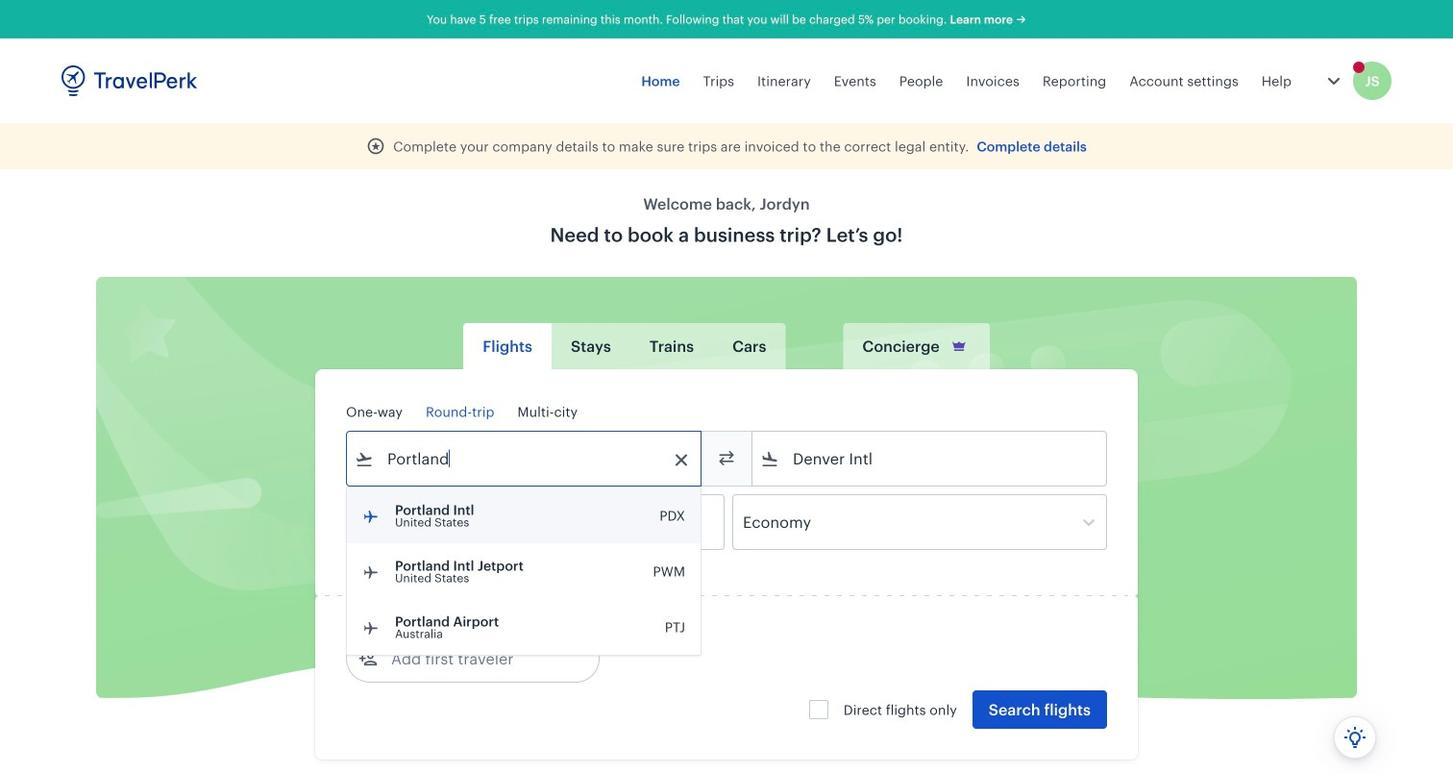 Task type: vqa. For each thing, say whether or not it's contained in the screenshot.
Calendar application
no



Task type: describe. For each thing, give the bounding box(es) containing it.
Return text field
[[488, 495, 588, 549]]

Depart text field
[[374, 495, 474, 549]]



Task type: locate. For each thing, give the bounding box(es) containing it.
To search field
[[780, 443, 1082, 474]]

Add first traveler search field
[[378, 643, 578, 674]]

From search field
[[374, 443, 676, 474]]



